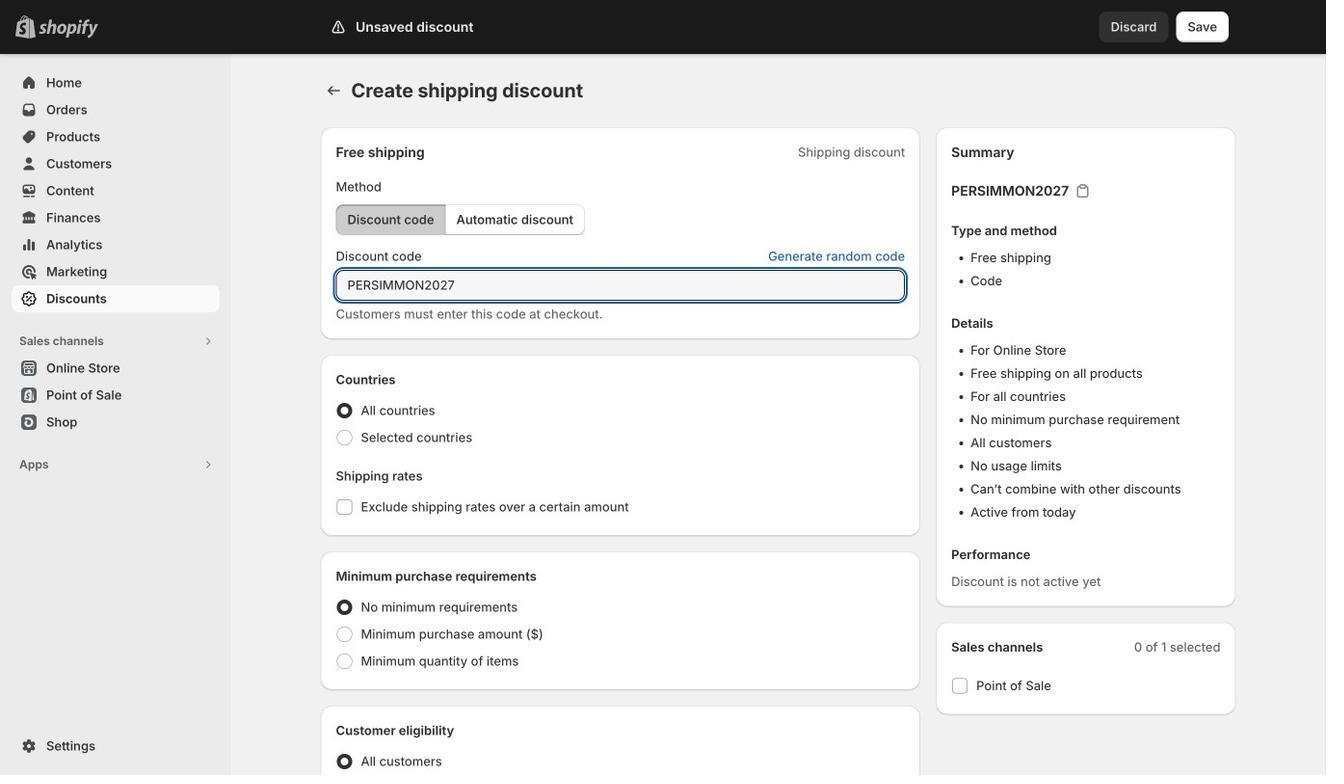 Task type: vqa. For each thing, say whether or not it's contained in the screenshot.
text box
yes



Task type: locate. For each thing, give the bounding box(es) containing it.
None text field
[[336, 270, 906, 301]]



Task type: describe. For each thing, give the bounding box(es) containing it.
shopify image
[[39, 19, 98, 38]]



